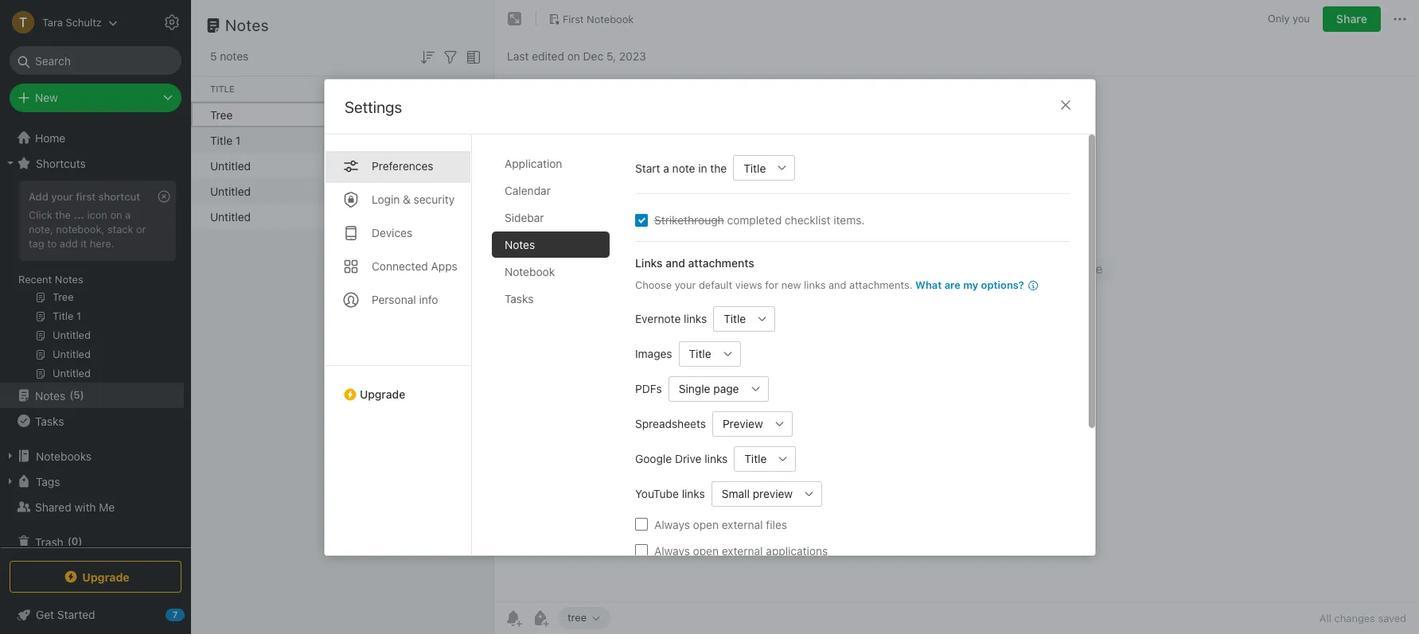 Task type: locate. For each thing, give the bounding box(es) containing it.
1 vertical spatial upgrade
[[82, 570, 130, 584]]

0 horizontal spatial 5
[[74, 389, 80, 401]]

your up click the ...
[[51, 190, 73, 203]]

0 vertical spatial and
[[665, 256, 685, 270]]

notebook for 14
[[506, 184, 557, 198]]

1 horizontal spatial and
[[828, 278, 846, 291]]

preview
[[753, 487, 793, 500]]

the inside group
[[55, 209, 71, 221]]

notebook up 'application'
[[506, 133, 557, 147]]

on up stack in the left top of the page
[[110, 209, 122, 221]]

first notebook inside button
[[563, 12, 634, 25]]

0 vertical spatial settings
[[201, 15, 242, 28]]

title right in
[[743, 161, 766, 174]]

0 vertical spatial the
[[710, 161, 727, 174]]

are
[[944, 278, 960, 291]]

evernote
[[635, 312, 681, 325]]

untitled
[[210, 159, 251, 172], [210, 184, 251, 198], [210, 210, 251, 223]]

notes inside group
[[55, 273, 83, 286]]

notes up "tasks" button
[[35, 389, 65, 402]]

first for nov 28
[[481, 133, 503, 147]]

location
[[481, 83, 526, 94]]

first down location
[[481, 133, 503, 147]]

1 horizontal spatial 14
[[433, 184, 445, 198]]

notebooks
[[36, 449, 92, 463]]

cell inside row group
[[403, 102, 475, 127]]

notebook up calendar
[[506, 159, 557, 172]]

add tag image
[[531, 609, 550, 628]]

5 up "tasks" button
[[74, 389, 80, 401]]

1 external from the top
[[722, 518, 763, 531]]

notes inside tab
[[504, 238, 535, 251]]

links
[[804, 278, 826, 291], [684, 312, 707, 325], [704, 452, 728, 465], [682, 487, 705, 500]]

0 horizontal spatial nov 14
[[338, 184, 373, 198]]

shared with me link
[[0, 494, 184, 520]]

Start a new note in the body or title. field
[[733, 155, 795, 180]]

1 untitled from the top
[[210, 159, 251, 172]]

always open external applications
[[654, 544, 828, 557]]

title button up single
[[678, 341, 715, 366]]

your down the links and attachments on the top of page
[[674, 278, 696, 291]]

1 vertical spatial open
[[693, 544, 719, 557]]

notes right recent on the top left of the page
[[55, 273, 83, 286]]

open up the "always open external applications" at bottom
[[693, 518, 719, 531]]

0 vertical spatial 5
[[210, 49, 217, 63]]

0 vertical spatial always
[[654, 518, 690, 531]]

strikethrough
[[654, 213, 724, 227]]

apps
[[431, 259, 457, 273]]

open
[[693, 518, 719, 531], [693, 544, 719, 557]]

27 up the preferences
[[433, 133, 445, 147]]

notebook up tasks tab on the left top of page
[[504, 265, 555, 278]]

cell
[[403, 102, 475, 127]]

group
[[0, 176, 184, 389]]

external for files
[[722, 518, 763, 531]]

first left sidebar at left
[[481, 210, 503, 223]]

sidebar tab
[[492, 204, 609, 230]]

just now
[[338, 108, 384, 121]]

notebook for 27
[[506, 159, 557, 172]]

attachments.
[[849, 278, 912, 291]]

nov left 28
[[338, 133, 358, 147]]

...
[[74, 209, 84, 221]]

notebook down calendar
[[506, 210, 557, 223]]

None search field
[[21, 46, 170, 75]]

0 vertical spatial upgrade button
[[324, 365, 471, 407]]

always
[[654, 518, 690, 531], [654, 544, 690, 557]]

tab list for start a note in the
[[492, 150, 622, 555]]

upgrade button
[[324, 365, 471, 407], [10, 561, 182, 593]]

3 untitled from the top
[[210, 210, 251, 223]]

row group containing tree
[[191, 102, 761, 229]]

0 horizontal spatial upgrade button
[[10, 561, 182, 593]]

options?
[[981, 278, 1024, 291]]

0 vertical spatial (
[[69, 389, 74, 401]]

first up last edited on dec 5, 2023 at the top of page
[[563, 12, 584, 25]]

title for start a note in the
[[743, 161, 766, 174]]

open down always open external files
[[693, 544, 719, 557]]

the
[[710, 161, 727, 174], [55, 209, 71, 221]]

icon
[[87, 209, 107, 221]]

tree
[[568, 612, 587, 624]]

tags
[[36, 475, 60, 488]]

0 horizontal spatial tasks
[[35, 414, 64, 428]]

start a note in the
[[635, 161, 727, 174]]

1 always from the top
[[654, 518, 690, 531]]

strikethrough completed checklist items.
[[654, 213, 865, 227]]

&
[[403, 192, 410, 206]]

nov up nov 13 at the left top
[[338, 184, 358, 198]]

notebook inside button
[[587, 12, 634, 25]]

0 horizontal spatial the
[[55, 209, 71, 221]]

first for nov 27
[[481, 159, 503, 172]]

row group
[[191, 76, 841, 102], [191, 102, 761, 229]]

( right trash
[[67, 535, 72, 548]]

tree
[[210, 108, 233, 121]]

( for trash
[[67, 535, 72, 548]]

nov 14 up nov 13 at the left top
[[338, 184, 373, 198]]

title down "views"
[[723, 312, 746, 325]]

tab list containing application
[[492, 150, 622, 555]]

and right the links
[[665, 256, 685, 270]]

first notebook up 'application'
[[481, 133, 557, 147]]

Choose default view option for Google Drive links field
[[734, 446, 796, 471]]

Choose default view option for YouTube links field
[[711, 481, 822, 506]]

always right always open external applications 'checkbox'
[[654, 544, 690, 557]]

on
[[567, 49, 580, 62], [110, 209, 122, 221]]

first notebook up sidebar at left
[[481, 184, 557, 198]]

on inside note window element
[[567, 49, 580, 62]]

nov 27 up security
[[409, 159, 445, 172]]

click
[[29, 209, 52, 221]]

Choose default view option for Evernote links field
[[713, 306, 775, 331]]

1 vertical spatial (
[[67, 535, 72, 548]]

1 horizontal spatial your
[[674, 278, 696, 291]]

add your first shortcut
[[29, 190, 140, 203]]

a up stack in the left top of the page
[[125, 209, 131, 221]]

default
[[699, 278, 732, 291]]

2 open from the top
[[693, 544, 719, 557]]

1 horizontal spatial the
[[710, 161, 727, 174]]

add
[[29, 190, 48, 203]]

first notebook for nov 14
[[481, 184, 557, 198]]

title up tree
[[210, 83, 235, 94]]

2 untitled from the top
[[210, 184, 251, 198]]

tab list
[[324, 134, 472, 555], [492, 150, 622, 555]]

first notebook for nov 27
[[481, 159, 557, 172]]

open for always open external applications
[[693, 544, 719, 557]]

title up small preview button
[[744, 452, 767, 465]]

5 left notes
[[210, 49, 217, 63]]

notes
[[225, 16, 269, 34], [504, 238, 535, 251], [55, 273, 83, 286], [35, 389, 65, 402]]

attachments
[[688, 256, 754, 270]]

last
[[507, 49, 529, 62]]

1 vertical spatial always
[[654, 544, 690, 557]]

title inside choose default view option for evernote links field
[[723, 312, 746, 325]]

untitled for nov 27
[[210, 159, 251, 172]]

a
[[663, 161, 669, 174], [125, 209, 131, 221]]

0 vertical spatial )
[[80, 389, 84, 401]]

1 vertical spatial untitled
[[210, 184, 251, 198]]

title button for evernote links
[[713, 306, 750, 331]]

tasks
[[504, 292, 533, 305], [35, 414, 64, 428]]

row group inside note list element
[[191, 102, 761, 229]]

14 up 13
[[361, 184, 373, 198]]

1 vertical spatial a
[[125, 209, 131, 221]]

external up the "always open external applications" at bottom
[[722, 518, 763, 531]]

links and attachments
[[635, 256, 754, 270]]

1 row group from the top
[[191, 76, 841, 102]]

nov 27 up the preferences
[[409, 133, 445, 147]]

the right in
[[710, 161, 727, 174]]

nov up the preferences
[[409, 133, 430, 147]]

tasks down the notebook tab at top left
[[504, 292, 533, 305]]

your
[[51, 190, 73, 203], [674, 278, 696, 291]]

on left dec
[[567, 49, 580, 62]]

expand tags image
[[4, 475, 17, 488]]

items.
[[833, 213, 865, 227]]

nov 14 down the preferences
[[409, 184, 445, 198]]

just
[[338, 108, 359, 121]]

2 always from the top
[[654, 544, 690, 557]]

title button for images
[[678, 341, 715, 366]]

0 vertical spatial external
[[722, 518, 763, 531]]

note list element
[[191, 0, 841, 635]]

( inside notes ( 5 )
[[69, 389, 74, 401]]

shared
[[35, 500, 71, 514]]

28
[[361, 133, 375, 147]]

tags button
[[0, 469, 184, 494]]

0 vertical spatial open
[[693, 518, 719, 531]]

1 vertical spatial settings
[[344, 98, 402, 116]]

) right trash
[[78, 535, 82, 548]]

single
[[679, 382, 710, 395]]

1 vertical spatial upgrade button
[[10, 561, 182, 593]]

first inside button
[[563, 12, 584, 25]]

pdfs
[[635, 382, 662, 395]]

tab list containing preferences
[[324, 134, 472, 555]]

( up "tasks" button
[[69, 389, 74, 401]]

trash ( 0 )
[[35, 535, 82, 549]]

row group containing title
[[191, 76, 841, 102]]

1 horizontal spatial upgrade button
[[324, 365, 471, 407]]

first for nov 14
[[481, 184, 503, 198]]

calendar tab
[[492, 177, 609, 203]]

0 horizontal spatial and
[[665, 256, 685, 270]]

tasks button
[[0, 408, 184, 434]]

your inside group
[[51, 190, 73, 203]]

1 horizontal spatial tasks
[[504, 292, 533, 305]]

notebook tab
[[492, 258, 609, 285]]

14 right &
[[433, 184, 445, 198]]

title up single
[[689, 347, 711, 360]]

( inside trash ( 0 )
[[67, 535, 72, 548]]

2 vertical spatial untitled
[[210, 210, 251, 223]]

with
[[74, 500, 96, 514]]

notebook up sidebar at left
[[506, 184, 557, 198]]

5
[[210, 49, 217, 63], [74, 389, 80, 401]]

1 vertical spatial and
[[828, 278, 846, 291]]

notebook for 13
[[506, 210, 557, 223]]

0 horizontal spatial a
[[125, 209, 131, 221]]

settings
[[201, 15, 242, 28], [344, 98, 402, 116]]

title
[[210, 83, 235, 94], [210, 133, 233, 147], [743, 161, 766, 174], [723, 312, 746, 325], [689, 347, 711, 360], [744, 452, 767, 465]]

Choose default view option for Spreadsheets field
[[712, 411, 792, 436]]

notebook for 28
[[506, 133, 557, 147]]

and left "attachments."
[[828, 278, 846, 291]]

2 row group from the top
[[191, 102, 761, 229]]

0 horizontal spatial settings
[[201, 15, 242, 28]]

title button right in
[[733, 155, 770, 180]]

1 vertical spatial external
[[722, 544, 763, 557]]

application
[[504, 156, 562, 170]]

1 vertical spatial )
[[78, 535, 82, 548]]

notebook,
[[56, 223, 105, 236]]

personal info
[[371, 293, 438, 306]]

views
[[735, 278, 762, 291]]

a left note
[[663, 161, 669, 174]]

what are my options?
[[915, 278, 1024, 291]]

0 horizontal spatial tab list
[[324, 134, 472, 555]]

first left 'application'
[[481, 159, 503, 172]]

0 vertical spatial untitled
[[210, 159, 251, 172]]

the left ...
[[55, 209, 71, 221]]

1 open from the top
[[693, 518, 719, 531]]

1 vertical spatial on
[[110, 209, 122, 221]]

0 horizontal spatial your
[[51, 190, 73, 203]]

first left calendar
[[481, 184, 503, 198]]

0 vertical spatial tasks
[[504, 292, 533, 305]]

notes down sidebar at left
[[504, 238, 535, 251]]

0 vertical spatial your
[[51, 190, 73, 203]]

0 horizontal spatial 14
[[361, 184, 373, 198]]

settings up 5 notes
[[201, 15, 242, 28]]

1 horizontal spatial nov 14
[[409, 184, 445, 198]]

note window element
[[494, 0, 1420, 635]]

devices
[[371, 226, 412, 239]]

youtube
[[635, 487, 679, 500]]

notebook up the 5,
[[587, 12, 634, 25]]

title button down default at the top of page
[[713, 306, 750, 331]]

tasks down notes ( 5 )
[[35, 414, 64, 428]]

settings down updated on the left top of the page
[[344, 98, 402, 116]]

tree
[[0, 125, 191, 564]]

1 vertical spatial 5
[[74, 389, 80, 401]]

0 vertical spatial a
[[663, 161, 669, 174]]

new
[[35, 91, 58, 104]]

1 horizontal spatial 5
[[210, 49, 217, 63]]

27 up security
[[433, 159, 445, 172]]

) inside notes ( 5 )
[[80, 389, 84, 401]]

nov 27 down nov 28
[[338, 159, 374, 172]]

untitled for nov 13
[[210, 210, 251, 223]]

dec
[[583, 49, 604, 62]]

0 horizontal spatial on
[[110, 209, 122, 221]]

13
[[361, 210, 373, 223]]

always right always open external files checkbox
[[654, 518, 690, 531]]

)
[[80, 389, 84, 401], [78, 535, 82, 548]]

first notebook down calendar
[[481, 210, 557, 223]]

google drive links
[[635, 452, 728, 465]]

title inside choose default view option for google drive links "field"
[[744, 452, 767, 465]]

drive
[[675, 452, 701, 465]]

choose your default views for new links and attachments.
[[635, 278, 912, 291]]

1 horizontal spatial tab list
[[492, 150, 622, 555]]

0 vertical spatial on
[[567, 49, 580, 62]]

first for nov 13
[[481, 210, 503, 223]]

preview button
[[712, 411, 767, 436]]

) inside trash ( 0 )
[[78, 535, 82, 548]]

title button down choose default view option for spreadsheets 'field'
[[734, 446, 771, 471]]

1 vertical spatial the
[[55, 209, 71, 221]]

1 horizontal spatial on
[[567, 49, 580, 62]]

notes up notes
[[225, 16, 269, 34]]

1 vertical spatial your
[[674, 278, 696, 291]]

1 horizontal spatial a
[[663, 161, 669, 174]]

1 horizontal spatial upgrade
[[359, 387, 405, 401]]

nov 27 for 27
[[409, 159, 445, 172]]

) up "tasks" button
[[80, 389, 84, 401]]

connected apps
[[371, 259, 457, 273]]

first notebook up dec
[[563, 12, 634, 25]]

first notebook up calendar
[[481, 159, 557, 172]]

single page button
[[668, 376, 743, 401]]

0 horizontal spatial upgrade
[[82, 570, 130, 584]]

nov down nov 28
[[338, 159, 358, 172]]

2 external from the top
[[722, 544, 763, 557]]

external down always open external files
[[722, 544, 763, 557]]

1 vertical spatial tasks
[[35, 414, 64, 428]]

google
[[635, 452, 672, 465]]

expand note image
[[506, 10, 525, 29]]



Task type: describe. For each thing, give the bounding box(es) containing it.
notebooks link
[[0, 443, 184, 469]]

notebook inside tab
[[504, 265, 555, 278]]

first notebook for nov 28
[[481, 133, 557, 147]]

all
[[1320, 612, 1332, 625]]

share button
[[1323, 6, 1381, 32]]

title button for google drive links
[[734, 446, 771, 471]]

settings image
[[162, 13, 182, 32]]

links down drive
[[682, 487, 705, 500]]

Always open external files checkbox
[[635, 518, 648, 531]]

files
[[766, 518, 787, 531]]

5 inside note list element
[[210, 49, 217, 63]]

note
[[672, 161, 695, 174]]

Search text field
[[21, 46, 170, 75]]

to
[[47, 237, 57, 250]]

27 down 28
[[361, 159, 374, 172]]

notes tab
[[492, 231, 609, 258]]

nov up login & security
[[409, 159, 430, 172]]

sidebar
[[504, 211, 544, 224]]

5 inside notes ( 5 )
[[74, 389, 80, 401]]

title for evernote links
[[723, 312, 746, 325]]

settings inside tooltip
[[201, 15, 242, 28]]

2023
[[619, 49, 646, 62]]

title 1
[[210, 133, 241, 147]]

links right evernote
[[684, 312, 707, 325]]

Always open external applications checkbox
[[635, 544, 648, 557]]

your for default
[[674, 278, 696, 291]]

tag
[[29, 237, 44, 250]]

5,
[[607, 49, 616, 62]]

first notebook button
[[543, 8, 640, 30]]

add a reminder image
[[504, 609, 523, 628]]

your for first
[[51, 190, 73, 203]]

1 horizontal spatial settings
[[344, 98, 402, 116]]

icon on a note, notebook, stack or tag to add it here.
[[29, 209, 146, 250]]

changes
[[1335, 612, 1376, 625]]

notes ( 5 )
[[35, 389, 84, 402]]

completed
[[727, 213, 782, 227]]

27 for 27
[[433, 159, 445, 172]]

2 nov 14 from the left
[[409, 184, 445, 198]]

created
[[409, 83, 450, 94]]

new button
[[10, 84, 182, 112]]

nov left 13
[[338, 210, 358, 223]]

saved
[[1379, 612, 1407, 625]]

) for trash
[[78, 535, 82, 548]]

tasks inside tab
[[504, 292, 533, 305]]

info
[[419, 293, 438, 306]]

preview
[[722, 417, 763, 430]]

page
[[713, 382, 739, 395]]

start
[[635, 161, 660, 174]]

shared with me
[[35, 500, 115, 514]]

calendar
[[504, 184, 550, 197]]

evernote links
[[635, 312, 707, 325]]

shortcut
[[98, 190, 140, 203]]

last edited on dec 5, 2023
[[507, 49, 646, 62]]

1
[[236, 133, 241, 147]]

title left 1
[[210, 133, 233, 147]]

small
[[722, 487, 750, 500]]

close image
[[1056, 95, 1075, 114]]

2 14 from the left
[[433, 184, 445, 198]]

Choose default view option for PDFs field
[[668, 376, 768, 401]]

home
[[35, 131, 65, 145]]

title for images
[[689, 347, 711, 360]]

0
[[72, 535, 78, 548]]

small preview button
[[711, 481, 797, 506]]

choose
[[635, 278, 672, 291]]

only
[[1268, 12, 1290, 25]]

27 for 28
[[433, 133, 445, 147]]

edited
[[532, 49, 564, 62]]

nov 27 for 28
[[409, 133, 445, 147]]

title button for start a note in the
[[733, 155, 770, 180]]

tasks inside button
[[35, 414, 64, 428]]

application tab
[[492, 150, 609, 176]]

trash
[[35, 535, 63, 549]]

title for google drive links
[[744, 452, 767, 465]]

Select38548 checkbox
[[635, 213, 648, 226]]

spreadsheets
[[635, 417, 706, 430]]

security
[[413, 192, 454, 206]]

single page
[[679, 382, 739, 395]]

links right drive
[[704, 452, 728, 465]]

for
[[765, 278, 778, 291]]

note,
[[29, 223, 53, 236]]

nov 28
[[338, 133, 375, 147]]

recent notes
[[18, 273, 83, 286]]

my
[[963, 278, 978, 291]]

new
[[781, 278, 801, 291]]

always for always open external applications
[[654, 544, 690, 557]]

here.
[[90, 237, 114, 250]]

shortcuts button
[[0, 150, 184, 176]]

0 vertical spatial upgrade
[[359, 387, 405, 401]]

recent
[[18, 273, 52, 286]]

Choose default view option for Images field
[[678, 341, 741, 366]]

preferences
[[371, 159, 433, 172]]

) for notes
[[80, 389, 84, 401]]

nov 13
[[338, 210, 373, 223]]

click the ...
[[29, 209, 84, 221]]

untitled for nov 14
[[210, 184, 251, 198]]

tasks tab
[[492, 285, 609, 312]]

it
[[81, 237, 87, 250]]

external for applications
[[722, 544, 763, 557]]

links right new
[[804, 278, 826, 291]]

nov down the preferences
[[409, 184, 430, 198]]

always for always open external files
[[654, 518, 690, 531]]

1 nov 14 from the left
[[338, 184, 373, 198]]

( for notes
[[69, 389, 74, 401]]

share
[[1337, 12, 1368, 25]]

group containing add your first shortcut
[[0, 176, 184, 389]]

small preview
[[722, 487, 793, 500]]

first
[[76, 190, 96, 203]]

1 14 from the left
[[361, 184, 373, 198]]

only you
[[1268, 12, 1310, 25]]

always open external files
[[654, 518, 787, 531]]

or
[[136, 223, 146, 236]]

open for always open external files
[[693, 518, 719, 531]]

Note Editor text field
[[494, 76, 1420, 602]]

a inside icon on a note, notebook, stack or tag to add it here.
[[125, 209, 131, 221]]

applications
[[766, 544, 828, 557]]

first notebook for nov 13
[[481, 210, 557, 223]]

tab list for application
[[324, 134, 472, 555]]

expand notebooks image
[[4, 450, 17, 463]]

notes inside note list element
[[225, 16, 269, 34]]

youtube links
[[635, 487, 705, 500]]

me
[[99, 500, 115, 514]]

notes inside notes ( 5 )
[[35, 389, 65, 402]]

updated
[[338, 83, 379, 94]]

on inside icon on a note, notebook, stack or tag to add it here.
[[110, 209, 122, 221]]

notes
[[220, 49, 249, 63]]

images
[[635, 347, 672, 360]]

settings tooltip
[[177, 6, 254, 38]]

tree containing home
[[0, 125, 191, 564]]



Task type: vqa. For each thing, say whether or not it's contained in the screenshot.
the Notebook in Notebook tab
yes



